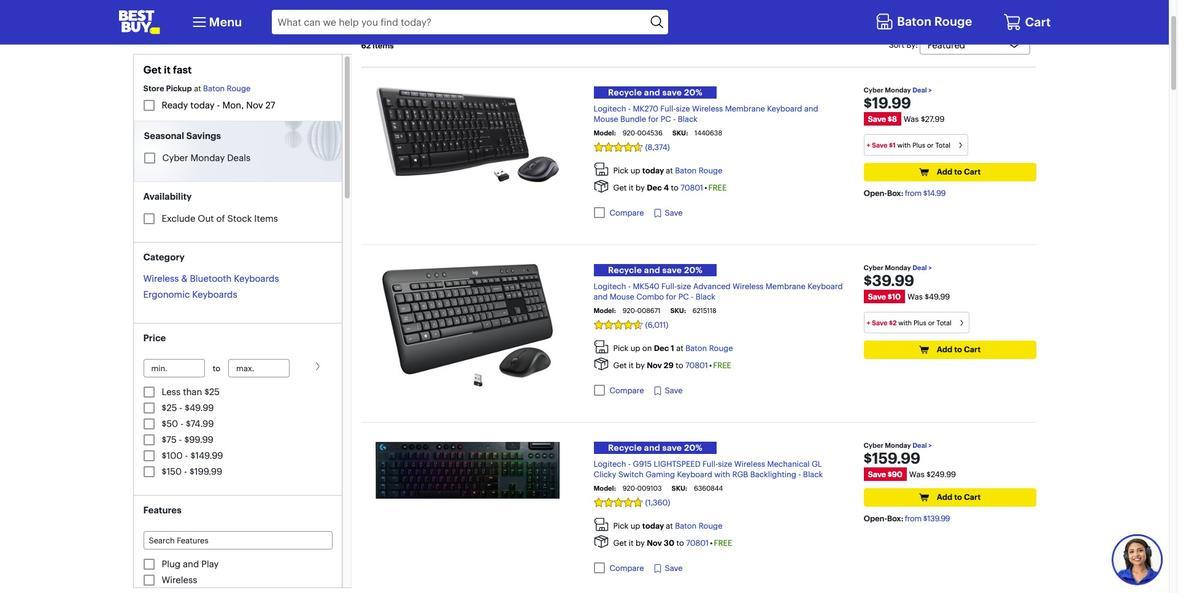Task type: locate. For each thing, give the bounding box(es) containing it.
free for $159.99
[[714, 539, 732, 548]]

920- down switch
[[623, 485, 637, 493]]

baton rouge button for $39.99
[[685, 344, 733, 354]]

920-008671
[[623, 307, 661, 315]]

1 box: from the top
[[887, 188, 903, 198]]

baton up get it by nov 30 to 70801 • free
[[675, 522, 697, 531]]

free
[[708, 183, 727, 193], [713, 361, 731, 370], [714, 539, 732, 548]]

1 horizontal spatial membrane
[[766, 282, 806, 292]]

0 vertical spatial up
[[631, 166, 640, 176]]

cyber for $39.99
[[864, 264, 883, 273]]

2 vertical spatial model:
[[594, 485, 616, 493]]

3 add to cart from the top
[[937, 493, 981, 503]]

0 vertical spatial and
[[804, 104, 818, 114]]

full- for $19.99
[[660, 104, 676, 114]]

004536
[[637, 129, 663, 138]]

save down save $8
[[872, 141, 888, 150]]

2 vertical spatial up
[[631, 522, 640, 531]]

3 cyber monday deal > from the top
[[864, 442, 932, 450]]

pick for $39.99
[[613, 344, 628, 354]]

$99.99
[[184, 435, 213, 446]]

1 vertical spatial keyboard
[[808, 282, 843, 292]]

add
[[937, 167, 952, 177], [937, 345, 952, 355], [937, 493, 952, 503]]

1 pick up today at baton rouge from the top
[[613, 166, 723, 176]]

1 logitech from the top
[[594, 104, 626, 114]]

1 vertical spatial by
[[636, 361, 645, 370]]

sku: for $19.99
[[672, 129, 688, 138]]

pc inside logitech - mk540 full-size advanced wireless membrane keyboard and mouse combo for pc - black
[[678, 292, 689, 302]]

$150 - $199.99
[[162, 466, 222, 478]]

size right mk270
[[676, 104, 690, 114]]

1 vertical spatial cyber monday deal >
[[864, 264, 932, 273]]

2 vertical spatial was
[[909, 470, 925, 480]]

• for $159.99
[[710, 539, 713, 548]]

or down $27.99
[[927, 141, 934, 150]]

>
[[929, 86, 932, 95], [929, 264, 932, 273], [929, 442, 932, 450]]

best buy promotion region
[[0, 0, 1169, 3]]

1 vertical spatial full-
[[661, 282, 677, 292]]

+ down save $8
[[867, 141, 870, 150]]

0 vertical spatial nov
[[246, 99, 263, 111]]

membrane
[[725, 104, 765, 114], [766, 282, 806, 292]]

1 horizontal spatial and
[[594, 292, 608, 302]]

Less than $25 checkbox
[[143, 387, 154, 398]]

3 up from the top
[[631, 522, 640, 531]]

by left 4
[[636, 183, 645, 193]]

2 add from the top
[[937, 345, 952, 355]]

model:
[[594, 129, 616, 138], [594, 307, 616, 315], [594, 485, 616, 493]]

• down the pick up on dec 1 at baton rouge
[[709, 361, 712, 370]]

0 vertical spatial for
[[648, 114, 659, 124]]

2 vertical spatial add to cart
[[937, 493, 981, 503]]

3 recycle and save 20 percent image from the top
[[502, 439, 808, 458]]

less than $25
[[162, 387, 220, 398]]

cyber up save $10
[[864, 264, 883, 273]]

wireless up ergonomic
[[143, 273, 179, 285]]

size inside logitech - mk540 full-size advanced wireless membrane keyboard and mouse combo for pc - black
[[677, 282, 691, 292]]

1 vertical spatial 70801 button
[[685, 361, 708, 370]]

1 vertical spatial today
[[642, 166, 664, 176]]

cyber monday deal >
[[864, 86, 932, 95], [864, 264, 932, 273], [864, 442, 932, 450]]

size inside logitech - g915 lightspeed full-size wireless mechanical gl clicky switch gaming keyboard with rgb backlighting - black
[[718, 460, 732, 469]]

open- down save $90
[[864, 514, 887, 524]]

baton up the get it by nov 29 to 70801 • free
[[685, 344, 707, 354]]

keyboard inside logitech - mk540 full-size advanced wireless membrane keyboard and mouse combo for pc - black
[[808, 282, 843, 292]]

1 vertical spatial pick
[[613, 344, 628, 354]]

size for $39.99
[[677, 282, 691, 292]]

by
[[636, 183, 645, 193], [636, 361, 645, 370], [636, 539, 645, 548]]

with for $39.99
[[898, 319, 912, 327]]

logitech inside the logitech - mk270 full-size wireless membrane keyboard and mouse bundle for pc - black
[[594, 104, 626, 114]]

full- up "combo" on the right
[[661, 282, 677, 292]]

1 save button from the top
[[653, 207, 683, 219]]

0 vertical spatial add to cart button
[[864, 163, 1036, 182]]

1 vertical spatial dec
[[654, 344, 669, 354]]

1 vertical spatial and
[[594, 292, 608, 302]]

2 cyber monday deal > from the top
[[864, 264, 932, 273]]

0 vertical spatial or
[[927, 141, 934, 150]]

size
[[676, 104, 690, 114], [677, 282, 691, 292], [718, 460, 732, 469]]

2 vertical spatial recycle and save 20 percent image
[[502, 439, 808, 458]]

0 vertical spatial >
[[929, 86, 932, 95]]

2 vertical spatial save button
[[653, 563, 683, 575]]

1 horizontal spatial $49.99
[[925, 292, 950, 302]]

sku: left the 6215118
[[670, 307, 686, 315]]

baton rouge button for $159.99
[[675, 522, 723, 531]]

1 vertical spatial +
[[867, 319, 870, 327]]

and
[[804, 104, 818, 114], [594, 292, 608, 302], [183, 559, 199, 571]]

2 logitech from the top
[[594, 282, 626, 292]]

add up from $14.99
[[937, 167, 952, 177]]

1 vertical spatial with
[[898, 319, 912, 327]]

$100 - $149.99 link
[[162, 450, 223, 462]]

monday for $159.99
[[885, 442, 911, 450]]

$100
[[162, 450, 183, 462]]

1 pick from the top
[[613, 166, 628, 176]]

1 vertical spatial save button
[[653, 385, 683, 397]]

$
[[889, 141, 893, 150], [889, 319, 893, 327]]

backlighting
[[750, 470, 796, 480]]

get it by dec 4 to 70801 • free
[[613, 183, 727, 193]]

2 horizontal spatial keyboard
[[808, 282, 843, 292]]

save
[[868, 114, 886, 124], [872, 141, 888, 150], [665, 208, 683, 218], [868, 292, 886, 302], [872, 319, 888, 327], [665, 386, 683, 396], [868, 470, 886, 480], [665, 564, 683, 574]]

0 vertical spatial compare checkbox
[[594, 208, 605, 219]]

add to cart
[[937, 167, 981, 177], [937, 345, 981, 355], [937, 493, 981, 503]]

pick up today at baton rouge
[[613, 166, 723, 176], [613, 522, 723, 531]]

ready
[[162, 99, 188, 111]]

70801 button for $19.99
[[681, 183, 703, 193]]

add for $19.99
[[937, 167, 952, 177]]

size for $19.99
[[676, 104, 690, 114]]

was right $10
[[908, 292, 923, 302]]

2 compare from the top
[[610, 386, 644, 395]]

2 vertical spatial 70801
[[686, 539, 709, 548]]

+ left 2 on the right bottom
[[867, 319, 870, 327]]

2 vertical spatial >
[[929, 442, 932, 450]]

open-box: from $139.99
[[864, 514, 950, 524]]

add for $159.99
[[937, 493, 952, 503]]

1 vertical spatial compare checkbox
[[594, 386, 605, 397]]

total for $19.99
[[935, 141, 951, 150]]

with down was $27.99
[[897, 141, 911, 150]]

nov for $159.99
[[647, 539, 662, 548]]

1 vertical spatial logitech
[[594, 282, 626, 292]]

recycle and save 20 percent image for $39.99
[[502, 261, 808, 280]]

$150
[[162, 466, 182, 478]]

2 > from the top
[[929, 264, 932, 273]]

2 vertical spatial keyboard
[[677, 470, 712, 480]]

&
[[181, 273, 188, 285]]

advanced
[[693, 282, 731, 292]]

get it by nov 29 to 70801 • free
[[613, 361, 731, 370]]

for
[[648, 114, 659, 124], [666, 292, 676, 302]]

add to cart button
[[864, 163, 1036, 182], [864, 341, 1036, 360], [864, 489, 1036, 508]]

compare right compare option
[[610, 564, 644, 573]]

get left 4
[[613, 183, 627, 193]]

mouse up 920-008671 at the bottom right of page
[[610, 292, 634, 302]]

wireless up 1440638 on the right
[[692, 104, 723, 114]]

0 horizontal spatial pc
[[661, 114, 671, 124]]

0 vertical spatial 70801
[[681, 183, 703, 193]]

recycle and save 20 percent image
[[502, 84, 808, 102], [502, 261, 808, 280], [502, 439, 808, 458]]

70801 for $159.99
[[686, 539, 709, 548]]

1 horizontal spatial keyboard
[[767, 104, 802, 114]]

by for $39.99
[[636, 361, 645, 370]]

size up 6360844
[[718, 460, 732, 469]]

1 horizontal spatial $25
[[204, 387, 220, 398]]

0 vertical spatial $25
[[204, 387, 220, 398]]

rouge down (1,360) link
[[699, 522, 723, 531]]

1 compare from the top
[[610, 208, 644, 218]]

1 vertical spatial was
[[908, 292, 923, 302]]

for down mk270
[[648, 114, 659, 124]]

$25 - $49.99 link
[[162, 403, 214, 414]]

wireless inside wireless & bluetooth keyboards ergonomic keyboards
[[143, 273, 179, 285]]

1 vertical spatial 70801
[[685, 361, 708, 370]]

2 recycle and save 20 percent image from the top
[[502, 261, 808, 280]]

$49.99 up the $74.99
[[185, 403, 214, 414]]

nov left 27
[[246, 99, 263, 111]]

$8
[[888, 114, 897, 124]]

0 vertical spatial compare
[[610, 208, 644, 218]]

(8,374)
[[645, 142, 670, 152]]

keyboard
[[767, 104, 802, 114], [808, 282, 843, 292], [677, 470, 712, 480]]

was for $159.99
[[909, 470, 925, 480]]

pick
[[613, 166, 628, 176], [613, 344, 628, 354], [613, 522, 628, 531]]

it left 29
[[629, 361, 634, 370]]

3 add from the top
[[937, 493, 952, 503]]

add down + save $ 2 with plus or total
[[937, 345, 952, 355]]

monday down 'savings'
[[191, 152, 225, 164]]

sort
[[889, 40, 904, 50]]

dec
[[647, 183, 662, 193], [654, 344, 669, 354]]

2 $ from the top
[[889, 319, 893, 327]]

0 vertical spatial •
[[705, 183, 707, 193]]

membrane inside logitech - mk540 full-size advanced wireless membrane keyboard and mouse combo for pc - black
[[766, 282, 806, 292]]

2 open- from the top
[[864, 514, 887, 524]]

bluetooth
[[190, 273, 232, 285]]

3 pick from the top
[[613, 522, 628, 531]]

1 deal from the top
[[913, 86, 927, 95]]

2 vertical spatial •
[[710, 539, 713, 548]]

deal up was $249.99
[[913, 442, 927, 450]]

1 horizontal spatial for
[[666, 292, 676, 302]]

0 vertical spatial by
[[636, 183, 645, 193]]

70801 right 30
[[686, 539, 709, 548]]

$75
[[162, 435, 177, 446]]

and inside the logitech - mk270 full-size wireless membrane keyboard and mouse bundle for pc - black
[[804, 104, 818, 114]]

> for $39.99
[[929, 264, 932, 273]]

logitech left mk540
[[594, 282, 626, 292]]

add to cart button for $159.99
[[864, 489, 1036, 508]]

box: for $19.99
[[887, 188, 903, 198]]

was right $8
[[904, 114, 919, 124]]

70801 for $19.99
[[681, 183, 703, 193]]

1 horizontal spatial pc
[[678, 292, 689, 302]]

3 920- from the top
[[623, 485, 637, 493]]

0 vertical spatial with
[[897, 141, 911, 150]]

2 vertical spatial 70801 button
[[686, 539, 709, 548]]

2 vertical spatial add to cart button
[[864, 489, 1036, 508]]

0 vertical spatial save button
[[653, 207, 683, 219]]

pick left on
[[613, 344, 628, 354]]

to
[[954, 167, 962, 177], [671, 183, 679, 193], [954, 345, 962, 355], [676, 361, 683, 370], [213, 364, 220, 374], [954, 493, 962, 503], [676, 539, 684, 548]]

1 vertical spatial >
[[929, 264, 932, 273]]

-
[[217, 99, 220, 111], [628, 104, 631, 114], [673, 114, 676, 124], [628, 282, 631, 292], [691, 292, 694, 302], [179, 403, 182, 414], [180, 419, 184, 430], [179, 435, 182, 446], [185, 450, 188, 462], [628, 460, 631, 469], [184, 466, 187, 478], [798, 470, 801, 480]]

cyber monday deal > up $10
[[864, 264, 932, 273]]

by down on
[[636, 361, 645, 370]]

was right $90 at bottom right
[[909, 470, 925, 480]]

0 vertical spatial black
[[678, 114, 698, 124]]

save button
[[653, 207, 683, 219], [653, 385, 683, 397], [653, 563, 683, 575]]

full- inside logitech - mk540 full-size advanced wireless membrane keyboard and mouse combo for pc - black
[[661, 282, 677, 292]]

1 vertical spatial deal
[[913, 264, 927, 273]]

1 up the get it by nov 29 to 70801 • free
[[671, 344, 674, 354]]

1 vertical spatial $49.99
[[185, 403, 214, 414]]

up down 920-004536
[[631, 166, 640, 176]]

1 up from the top
[[631, 166, 640, 176]]

size inside the logitech - mk270 full-size wireless membrane keyboard and mouse bundle for pc - black
[[676, 104, 690, 114]]

1 add to cart button from the top
[[864, 163, 1036, 182]]

baton rouge
[[897, 13, 972, 29]]

$25
[[204, 387, 220, 398], [162, 403, 177, 414]]

get left 30
[[613, 539, 627, 548]]

by left 30
[[636, 539, 645, 548]]

dec for pick up on
[[654, 344, 669, 354]]

2 add to cart from the top
[[937, 345, 981, 355]]

free for $19.99
[[708, 183, 727, 193]]

logitech for $159.99
[[594, 460, 626, 469]]

0 vertical spatial total
[[935, 141, 951, 150]]

920-
[[623, 129, 637, 138], [623, 307, 637, 315], [623, 485, 637, 493]]

open-
[[864, 188, 887, 198], [864, 514, 887, 524]]

2 vertical spatial full-
[[703, 460, 718, 469]]

wireless up rgb
[[734, 460, 765, 469]]

0 vertical spatial pc
[[661, 114, 671, 124]]

Compare checkbox
[[594, 563, 605, 575]]

$25 - $49.99 checkbox
[[143, 403, 154, 414]]

save down get it by nov 30 to 70801 • free
[[665, 564, 683, 574]]

it for $159.99
[[629, 539, 634, 548]]

+
[[867, 141, 870, 150], [867, 319, 870, 327]]

$25 up $50
[[162, 403, 177, 414]]

1 vertical spatial box:
[[887, 514, 903, 524]]

(1,360) link
[[594, 498, 844, 508]]

size left advanced
[[677, 282, 691, 292]]

Compare checkbox
[[594, 208, 605, 219], [594, 386, 605, 397]]

model: down clicky
[[594, 485, 616, 493]]

1 vertical spatial pick up today at baton rouge
[[613, 522, 723, 531]]

logitech up clicky
[[594, 460, 626, 469]]

cyber monday deal > for $159.99
[[864, 442, 932, 450]]

with for $19.99
[[897, 141, 911, 150]]

logitech - g915 lightspeed full-size wireless mechanical gl clicky switch gaming keyboard with rgb backlighting - black link
[[594, 460, 823, 480]]

cyber monday deal > up $90 at bottom right
[[864, 442, 932, 450]]

monday
[[885, 86, 911, 95], [191, 152, 225, 164], [885, 264, 911, 273], [885, 442, 911, 450]]

2 vertical spatial free
[[714, 539, 732, 548]]

save down get it by dec 4 to 70801 • free at the top of page
[[665, 208, 683, 218]]

recycle and save 20 percent image up mk270
[[502, 84, 808, 102]]

2 horizontal spatial and
[[804, 104, 818, 114]]

2 add to cart button from the top
[[864, 341, 1036, 360]]

deals
[[227, 152, 250, 164]]

2 vertical spatial size
[[718, 460, 732, 469]]

2 vertical spatial cyber monday deal >
[[864, 442, 932, 450]]

70801
[[681, 183, 703, 193], [685, 361, 708, 370], [686, 539, 709, 548]]

1 vertical spatial size
[[677, 282, 691, 292]]

1 add to cart from the top
[[937, 167, 981, 177]]

0 vertical spatial cyber monday deal >
[[864, 86, 932, 95]]

> up $27.99
[[929, 86, 932, 95]]

pick down 920-004536
[[613, 166, 628, 176]]

save button down 30
[[653, 563, 683, 575]]

price
[[143, 333, 166, 344]]

3 model: from the top
[[594, 485, 616, 493]]

$150 - $199.99 checkbox
[[143, 467, 154, 478]]

1 920- from the top
[[623, 129, 637, 138]]

1 cyber monday deal > from the top
[[864, 86, 932, 95]]

3 add to cart button from the top
[[864, 489, 1036, 508]]

Minimum Price text field
[[143, 360, 205, 378]]

box: left from $139.99
[[887, 514, 903, 524]]

1 vertical spatial mouse
[[610, 292, 634, 302]]

deal up was $27.99
[[913, 86, 927, 95]]

all categories link
[[176, 7, 232, 17]]

full- right mk270
[[660, 104, 676, 114]]

1 vertical spatial 920-
[[623, 307, 637, 315]]

baton rouge button down (6,011) link at the bottom
[[685, 344, 733, 354]]

save left $90 at bottom right
[[868, 470, 886, 480]]

wireless link
[[162, 575, 197, 587]]

0 vertical spatial +
[[867, 141, 870, 150]]

rouge
[[934, 13, 972, 29], [227, 83, 251, 93], [699, 166, 723, 176], [709, 344, 733, 354], [699, 522, 723, 531]]

save left $8
[[868, 114, 886, 124]]

save button for $159.99
[[653, 563, 683, 575]]

compare down get it by dec 4 to 70801 • free at the top of page
[[610, 208, 644, 218]]

0 horizontal spatial keyboard
[[677, 470, 712, 480]]

cyber for $19.99
[[864, 86, 883, 95]]

1 model: from the top
[[594, 129, 616, 138]]

70801 right 4
[[681, 183, 703, 193]]

wireless & bluetooth keyboards link
[[143, 273, 279, 285]]

1 vertical spatial add to cart button
[[864, 341, 1036, 360]]

sku: for $159.99
[[672, 485, 687, 493]]

baton up by:
[[897, 13, 932, 29]]

2 by from the top
[[636, 361, 645, 370]]

nov left 30
[[647, 539, 662, 548]]

free for $39.99
[[713, 361, 731, 370]]

2 pick from the top
[[613, 344, 628, 354]]

1 compare checkbox from the top
[[594, 208, 605, 219]]

2 vertical spatial compare
[[610, 564, 644, 573]]

1 vertical spatial pc
[[678, 292, 689, 302]]

gl
[[812, 460, 822, 469]]

by for $159.99
[[636, 539, 645, 548]]

Type to search. Navigate forward to hear suggestions text field
[[272, 10, 647, 34]]

cyber up save $8
[[864, 86, 883, 95]]

add to cart button for $19.99
[[864, 163, 1036, 182]]

3 > from the top
[[929, 442, 932, 450]]

6360844
[[694, 485, 723, 493]]

plus right 2 on the right bottom
[[914, 319, 926, 327]]

1 vertical spatial black
[[696, 292, 715, 302]]

mouse
[[594, 114, 618, 124], [610, 292, 634, 302]]

2 deal from the top
[[913, 264, 927, 273]]

for inside logitech - mk540 full-size advanced wireless membrane keyboard and mouse combo for pc - black
[[666, 292, 676, 302]]

1 open- from the top
[[864, 188, 887, 198]]

920-009103
[[623, 485, 662, 493]]

1 vertical spatial or
[[928, 319, 935, 327]]

logitech - mk540 full-size advanced wireless membrane keyboard and mouse combo for pc - black - front_zoom image
[[382, 265, 553, 387]]

today up 4
[[642, 166, 664, 176]]

3 save button from the top
[[653, 563, 683, 575]]

cyber monday deals link
[[162, 152, 250, 164]]

cart for $19.99
[[964, 167, 981, 177]]

2 vertical spatial with
[[714, 470, 730, 480]]

with left rgb
[[714, 470, 730, 480]]

mk270
[[633, 104, 658, 114]]

was
[[904, 114, 919, 124], [908, 292, 923, 302], [909, 470, 925, 480]]

keyboards right computer at the left top of the page
[[279, 7, 318, 17]]

cart for $159.99
[[964, 493, 981, 503]]

1 $ from the top
[[889, 141, 893, 150]]

0 horizontal spatial for
[[648, 114, 659, 124]]

monday up $90 at bottom right
[[885, 442, 911, 450]]

2 vertical spatial add
[[937, 493, 952, 503]]

3 by from the top
[[636, 539, 645, 548]]

27
[[265, 99, 275, 111]]

add to cart down + save $ 2 with plus or total
[[937, 345, 981, 355]]

0 vertical spatial 70801 button
[[681, 183, 703, 193]]

920- for $39.99
[[623, 307, 637, 315]]

$49.99
[[925, 292, 950, 302], [185, 403, 214, 414]]

1 vertical spatial $
[[889, 319, 893, 327]]

black inside logitech - g915 lightspeed full-size wireless mechanical gl clicky switch gaming keyboard with rgb backlighting - black
[[803, 470, 823, 480]]

1 vertical spatial model:
[[594, 307, 616, 315]]

was $27.99
[[904, 114, 945, 124]]

logitech inside logitech - g915 lightspeed full-size wireless mechanical gl clicky switch gaming keyboard with rgb backlighting - black
[[594, 460, 626, 469]]

0 vertical spatial mouse
[[594, 114, 618, 124]]

cart for $39.99
[[964, 345, 981, 355]]

2 + from the top
[[867, 319, 870, 327]]

$75 - $99.99 checkbox
[[143, 435, 154, 446]]

category
[[143, 251, 185, 263]]

Wireless checkbox
[[143, 576, 154, 587]]

model: left 920-004536
[[594, 129, 616, 138]]

plus
[[913, 141, 925, 150], [914, 319, 926, 327]]

2 model: from the top
[[594, 307, 616, 315]]

3 logitech from the top
[[594, 460, 626, 469]]

add down $249.99
[[937, 493, 952, 503]]

gaming
[[646, 470, 675, 480]]

baton up get it by dec 4 to 70801 • free at the top of page
[[675, 166, 697, 176]]

1 > from the top
[[929, 86, 932, 95]]

920- for $159.99
[[623, 485, 637, 493]]

full- for $39.99
[[661, 282, 677, 292]]

sku: for $39.99
[[670, 307, 686, 315]]

2 pick up today at baton rouge from the top
[[613, 522, 723, 531]]

70801 for $39.99
[[685, 361, 708, 370]]

box: for $159.99
[[887, 514, 903, 524]]

logitech inside logitech - mk540 full-size advanced wireless membrane keyboard and mouse combo for pc - black
[[594, 282, 626, 292]]

for right "combo" on the right
[[666, 292, 676, 302]]

0 vertical spatial model:
[[594, 129, 616, 138]]

0 vertical spatial $
[[889, 141, 893, 150]]

1 add from the top
[[937, 167, 952, 177]]

and inside logitech - mk540 full-size advanced wireless membrane keyboard and mouse combo for pc - black
[[594, 292, 608, 302]]

$ down $10
[[889, 319, 893, 327]]

model: for $19.99
[[594, 129, 616, 138]]

keyboards right bluetooth on the left top of the page
[[234, 273, 279, 285]]

+ save $ 1 with plus or total
[[867, 141, 951, 150]]

0 vertical spatial keyboard
[[767, 104, 802, 114]]

0 vertical spatial recycle and save 20 percent image
[[502, 84, 808, 102]]

0 vertical spatial pick up today at baton rouge
[[613, 166, 723, 176]]

0 vertical spatial pick
[[613, 166, 628, 176]]

Cyber Monday Deals checkbox
[[144, 152, 155, 164]]

3 deal from the top
[[913, 442, 927, 450]]

add to cart for $39.99
[[937, 345, 981, 355]]

pick for $159.99
[[613, 522, 628, 531]]

1 vertical spatial up
[[631, 344, 640, 354]]

open- for $159.99
[[864, 514, 887, 524]]

0 vertical spatial dec
[[647, 183, 662, 193]]

full- inside the logitech - mk270 full-size wireless membrane keyboard and mouse bundle for pc - black
[[660, 104, 676, 114]]

$ for $19.99
[[889, 141, 893, 150]]

1 + from the top
[[867, 141, 870, 150]]

cyber monday deal > for $39.99
[[864, 264, 932, 273]]

920- down bundle
[[623, 129, 637, 138]]

2 920- from the top
[[623, 307, 637, 315]]

2 vertical spatial black
[[803, 470, 823, 480]]

$159.99
[[864, 450, 920, 468]]

1 by from the top
[[636, 183, 645, 193]]

save left $10
[[868, 292, 886, 302]]

> for $159.99
[[929, 442, 932, 450]]

free down the (8,374) link
[[708, 183, 727, 193]]

dec left 4
[[647, 183, 662, 193]]

• right 4
[[705, 183, 707, 193]]

total
[[935, 141, 951, 150], [937, 319, 952, 327]]

4
[[664, 183, 669, 193]]

add to cart for $159.99
[[937, 493, 981, 503]]

2 compare checkbox from the top
[[594, 386, 605, 397]]

2 up from the top
[[631, 344, 640, 354]]

it left 4
[[629, 183, 634, 193]]

or down was $49.99
[[928, 319, 935, 327]]

(1,360)
[[645, 498, 670, 508]]

70801 button right 29
[[685, 361, 708, 370]]

pick up today at baton rouge up 30
[[613, 522, 723, 531]]

keyboards down wireless & bluetooth keyboards link
[[192, 289, 237, 301]]

2 box: from the top
[[887, 514, 903, 524]]

full- inside logitech - g915 lightspeed full-size wireless mechanical gl clicky switch gaming keyboard with rgb backlighting - black
[[703, 460, 718, 469]]

2 save button from the top
[[653, 385, 683, 397]]

Maximum Price text field
[[228, 360, 290, 378]]

membrane inside the logitech - mk270 full-size wireless membrane keyboard and mouse bundle for pc - black
[[725, 104, 765, 114]]

save button down 4
[[653, 207, 683, 219]]

1 horizontal spatial 1
[[893, 141, 896, 150]]

3 compare from the top
[[610, 564, 644, 573]]

add to cart button up from $14.99
[[864, 163, 1036, 182]]

nov left 29
[[647, 361, 662, 370]]

cyber for $159.99
[[864, 442, 883, 450]]

recycle and save 20 percent image for $159.99
[[502, 439, 808, 458]]

$ down $8
[[889, 141, 893, 150]]

1 recycle and save 20 percent image from the top
[[502, 84, 808, 102]]

today down "store pickup at baton rouge"
[[190, 99, 215, 111]]

pc up 004536 at the top right of the page
[[661, 114, 671, 124]]

0 horizontal spatial membrane
[[725, 104, 765, 114]]

1 vertical spatial open-
[[864, 514, 887, 524]]



Task type: vqa. For each thing, say whether or not it's contained in the screenshot.
OR
yes



Task type: describe. For each thing, give the bounding box(es) containing it.
with inside logitech - g915 lightspeed full-size wireless mechanical gl clicky switch gaming keyboard with rgb backlighting - black
[[714, 470, 730, 480]]

$25 - $49.99
[[162, 403, 214, 414]]

plus for $39.99
[[914, 319, 926, 327]]

0 vertical spatial 1
[[893, 141, 896, 150]]

baton inside dropdown button
[[897, 13, 932, 29]]

buy
[[151, 7, 165, 17]]

(6,011)
[[645, 320, 669, 330]]

2
[[893, 319, 897, 327]]

cart icon image
[[1004, 13, 1022, 31]]

pc inside the logitech - mk270 full-size wireless membrane keyboard and mouse bundle for pc - black
[[661, 114, 671, 124]]

0 horizontal spatial and
[[183, 559, 199, 571]]

up for $39.99
[[631, 344, 640, 354]]

today for $19.99
[[642, 166, 664, 176]]

save $10
[[868, 292, 901, 302]]

get for $39.99
[[613, 361, 627, 370]]

exclude out of stock items
[[162, 213, 278, 224]]

compare for $159.99
[[610, 564, 644, 573]]

6215118
[[693, 307, 716, 315]]

$27.99
[[921, 114, 945, 124]]

from $14.99
[[905, 188, 946, 198]]

009103
[[637, 485, 662, 493]]

best buy help human beacon image
[[1111, 534, 1163, 586]]

combo
[[636, 292, 664, 302]]

save button for $19.99
[[653, 207, 683, 219]]

or for $19.99
[[927, 141, 934, 150]]

Ready today - Mon, Nov 27 checkbox
[[143, 100, 154, 111]]

open- for $19.99
[[864, 188, 887, 198]]

$90
[[888, 470, 903, 480]]

logitech - mk270 full-size wireless membrane keyboard and mouse bundle for pc - black - front_zoom image
[[376, 87, 560, 183]]

or for $39.99
[[928, 319, 935, 327]]

model: for $39.99
[[594, 307, 616, 315]]

out
[[198, 213, 214, 224]]

rouge inside dropdown button
[[934, 13, 972, 29]]

model: for $159.99
[[594, 485, 616, 493]]

plug and play
[[162, 559, 219, 571]]

• for $39.99
[[709, 361, 712, 370]]

pick up on dec 1 at baton rouge
[[613, 344, 733, 354]]

dec for get it by
[[647, 183, 662, 193]]

monday for $39.99
[[885, 264, 911, 273]]

logitech for $39.99
[[594, 282, 626, 292]]

get it by nov 30 to 70801 • free
[[613, 539, 732, 548]]

computer keyboards
[[239, 7, 318, 17]]

wireless inside the logitech - mk270 full-size wireless membrane keyboard and mouse bundle for pc - black
[[692, 104, 723, 114]]

$50
[[162, 419, 178, 430]]

baton rouge button for $19.99
[[675, 166, 723, 176]]

$75 - $99.99
[[162, 435, 213, 446]]

cyber down seasonal savings
[[162, 152, 188, 164]]

+ for $39.99
[[867, 319, 870, 327]]

stock
[[227, 213, 252, 224]]

rouge up mon, on the left of page
[[227, 83, 251, 93]]

get it fast
[[143, 63, 192, 76]]

compare for $39.99
[[610, 386, 644, 395]]

$39.99
[[864, 272, 914, 290]]

$50 - $74.99 link
[[162, 419, 214, 430]]

pick up today at baton rouge for $19.99
[[613, 166, 723, 176]]

+ for $19.99
[[867, 141, 870, 150]]

List is populated as you type. Navigate forward to read and select from the list text field
[[143, 532, 332, 550]]

ready today - mon, nov 27
[[162, 99, 275, 111]]

1 vertical spatial 1
[[671, 344, 674, 354]]

1 vertical spatial $25
[[162, 403, 177, 414]]

30
[[664, 539, 674, 548]]

• for $19.99
[[705, 183, 707, 193]]

ergonomic
[[143, 289, 190, 301]]

menu
[[209, 14, 242, 29]]

total for $39.99
[[937, 319, 952, 327]]

$149.99
[[190, 450, 223, 462]]

70801 button for $39.99
[[685, 361, 708, 370]]

was for $19.99
[[904, 114, 919, 124]]

pickup
[[166, 83, 192, 93]]

rouge down (6,011) link at the bottom
[[709, 344, 733, 354]]

$75 - $99.99 link
[[162, 435, 213, 446]]

mon,
[[222, 99, 244, 111]]

play
[[201, 559, 219, 571]]

it for $39.99
[[629, 361, 634, 370]]

70801 button for $159.99
[[686, 539, 709, 548]]

open-box: from $14.99
[[864, 188, 946, 198]]

exclude out of stock items link
[[162, 213, 278, 224]]

save button for $39.99
[[653, 385, 683, 397]]

logitech - mk540 full-size advanced wireless membrane keyboard and mouse combo for pc - black link
[[594, 282, 843, 302]]

it left fast
[[164, 63, 171, 76]]

categories
[[187, 7, 228, 17]]

$100 - $149.99 checkbox
[[143, 451, 154, 462]]

$74.99
[[186, 419, 214, 430]]

store
[[143, 83, 164, 93]]

best
[[133, 7, 149, 17]]

29
[[664, 361, 674, 370]]

plug and play link
[[162, 559, 219, 571]]

compare for $19.99
[[610, 208, 644, 218]]

keyboard inside logitech - g915 lightspeed full-size wireless mechanical gl clicky switch gaming keyboard with rgb backlighting - black
[[677, 470, 712, 480]]

at up 30
[[666, 522, 673, 531]]

920- for $19.99
[[623, 129, 637, 138]]

0 vertical spatial $49.99
[[925, 292, 950, 302]]

0 vertical spatial today
[[190, 99, 215, 111]]

get for $159.99
[[613, 539, 627, 548]]

mechanical
[[767, 460, 810, 469]]

mouse inside the logitech - mk270 full-size wireless membrane keyboard and mouse bundle for pc - black
[[594, 114, 618, 124]]

pick for $19.99
[[613, 166, 628, 176]]

save left 2 on the right bottom
[[872, 319, 888, 327]]

get up store
[[143, 63, 161, 76]]

$249.99
[[927, 470, 956, 480]]

was $49.99
[[908, 292, 950, 302]]

bundle
[[620, 114, 646, 124]]

seasonal savings
[[144, 130, 221, 141]]

logitech - mk270 full-size wireless membrane keyboard and mouse bundle for pc - black link
[[594, 104, 818, 124]]

cyber monday deals
[[162, 152, 250, 164]]

deal for $39.99
[[913, 264, 927, 273]]

920-004536
[[623, 129, 663, 138]]

> for $19.99
[[929, 86, 932, 95]]

on
[[642, 344, 652, 354]]

nov for $39.99
[[647, 361, 662, 370]]

$199.99
[[190, 466, 222, 478]]

baton rouge button up mon, on the left of page
[[203, 83, 251, 94]]

of
[[216, 213, 225, 224]]

$50 - $74.99 checkbox
[[143, 419, 154, 430]]

wireless down plug
[[162, 575, 197, 587]]

save down the get it by nov 29 to 70801 • free
[[665, 386, 683, 396]]

than
[[183, 387, 202, 398]]

all categories
[[176, 7, 228, 17]]

it for $19.99
[[629, 183, 634, 193]]

$ for $39.99
[[889, 319, 893, 327]]

logitech - mk270 full-size wireless membrane keyboard and mouse bundle for pc - black
[[594, 104, 818, 124]]

logitech - g915 lightspeed full-size wireless mechanical gl clicky switch gaming keyboard with rgb backlighting - black - front_zoom image
[[376, 442, 560, 500]]

bestbuy.com image
[[118, 10, 160, 34]]

apply price range image
[[313, 362, 323, 372]]

compare checkbox for $39.99
[[594, 386, 605, 397]]

was for $39.99
[[908, 292, 923, 302]]

recycle and save 20 percent image for $19.99
[[502, 84, 808, 102]]

get for $19.99
[[613, 183, 627, 193]]

add to cart for $19.99
[[937, 167, 981, 177]]

at up get it by dec 4 to 70801 • free at the top of page
[[666, 166, 673, 176]]

008671
[[637, 307, 661, 315]]

from $139.99
[[905, 514, 950, 524]]

cart link
[[1004, 13, 1051, 31]]

logitech for $19.99
[[594, 104, 626, 114]]

at up the get it by nov 29 to 70801 • free
[[676, 344, 683, 354]]

1 vertical spatial keyboards
[[234, 273, 279, 285]]

today for $159.99
[[642, 522, 664, 531]]

cyber monday deal > for $19.99
[[864, 86, 932, 95]]

$150 - $199.99 link
[[162, 466, 222, 478]]

by for $19.99
[[636, 183, 645, 193]]

for inside the logitech - mk270 full-size wireless membrane keyboard and mouse bundle for pc - black
[[648, 114, 659, 124]]

black inside the logitech - mk270 full-size wireless membrane keyboard and mouse bundle for pc - black
[[678, 114, 698, 124]]

0 horizontal spatial $49.99
[[185, 403, 214, 414]]

monday for $19.99
[[885, 86, 911, 95]]

keyboard inside the logitech - mk270 full-size wireless membrane keyboard and mouse bundle for pc - black
[[767, 104, 802, 114]]

(8,374) link
[[594, 142, 844, 152]]

black inside logitech - mk540 full-size advanced wireless membrane keyboard and mouse combo for pc - black
[[696, 292, 715, 302]]

savings
[[186, 130, 221, 141]]

add to cart button for $39.99
[[864, 341, 1036, 360]]

pick up today at baton rouge for $159.99
[[613, 522, 723, 531]]

g915
[[633, 460, 652, 469]]

plus for $19.99
[[913, 141, 925, 150]]

62 items
[[361, 41, 394, 50]]

up for $19.99
[[631, 166, 640, 176]]

at right pickup
[[194, 83, 201, 93]]

rouge down the (8,374) link
[[699, 166, 723, 176]]

Exclude Out of Stock Items checkbox
[[143, 213, 154, 224]]

wireless inside logitech - g915 lightspeed full-size wireless mechanical gl clicky switch gaming keyboard with rgb backlighting - black
[[734, 460, 765, 469]]

wireless inside logitech - mk540 full-size advanced wireless membrane keyboard and mouse combo for pc - black
[[733, 282, 764, 292]]

mouse inside logitech - mk540 full-size advanced wireless membrane keyboard and mouse combo for pc - black
[[610, 292, 634, 302]]

$19.99
[[864, 94, 911, 112]]

Plug and Play checkbox
[[143, 560, 154, 571]]

fast
[[173, 63, 192, 76]]

$50 - $74.99
[[162, 419, 214, 430]]

sort by:
[[889, 40, 918, 50]]

logitech - mk540 full-size advanced wireless membrane keyboard and mouse combo for pc - black
[[594, 282, 843, 302]]

computer
[[239, 7, 277, 17]]

deal for $159.99
[[913, 442, 927, 450]]

add for $39.99
[[937, 345, 952, 355]]

$10
[[888, 292, 901, 302]]

features
[[143, 505, 182, 517]]

up for $159.99
[[631, 522, 640, 531]]

deal for $19.99
[[913, 86, 927, 95]]

baton up ready today - mon, nov 27
[[203, 83, 225, 93]]

2 vertical spatial keyboards
[[192, 289, 237, 301]]

$100 - $149.99
[[162, 450, 223, 462]]

compare checkbox for $19.99
[[594, 208, 605, 219]]

exclude
[[162, 213, 195, 224]]

less than $25 link
[[162, 387, 220, 398]]

0 vertical spatial keyboards
[[279, 7, 318, 17]]



